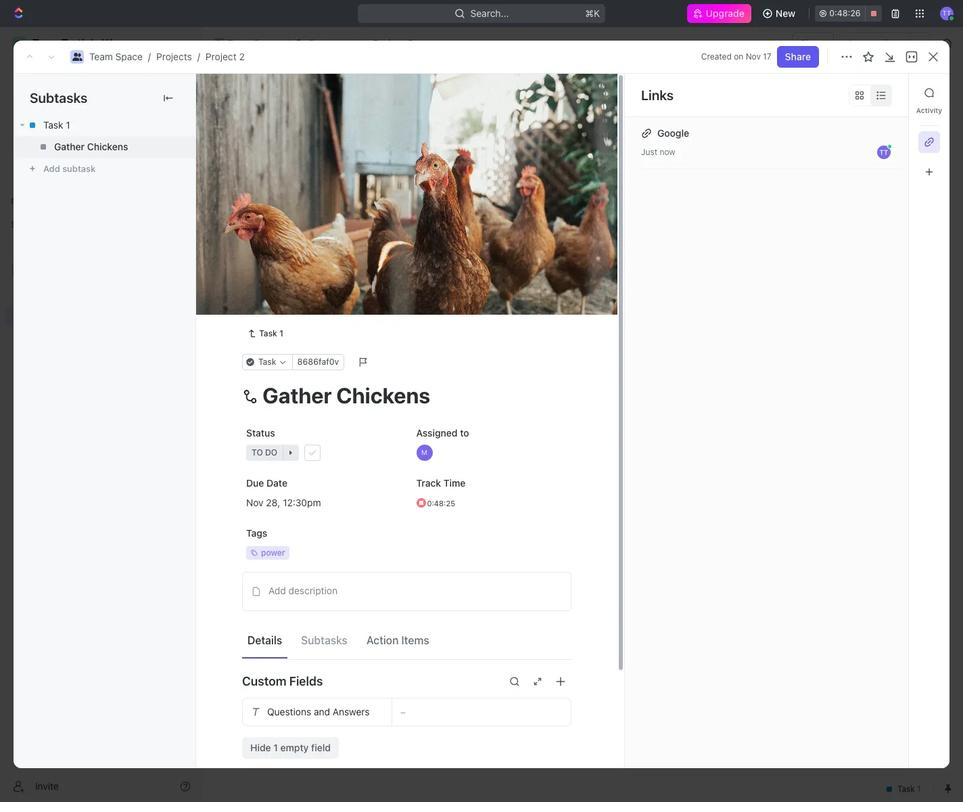 Task type: locate. For each thing, give the bounding box(es) containing it.
task 1 link up task dropdown button
[[242, 325, 289, 341]]

share right 17
[[786, 51, 812, 62]]

track time
[[417, 477, 466, 488]]

links
[[642, 87, 674, 103]]

add down task 2
[[273, 282, 290, 294]]

do
[[265, 320, 277, 330], [265, 447, 278, 457]]

upgrade
[[706, 7, 745, 19]]

1 vertical spatial to do
[[252, 447, 278, 457]]

2 horizontal spatial add task button
[[858, 82, 915, 104]]

0 horizontal spatial task 1 link
[[14, 114, 196, 136]]

1 vertical spatial 1 button
[[304, 258, 323, 271]]

questions
[[267, 706, 311, 717]]

just
[[642, 147, 658, 157]]

upgrade link
[[687, 4, 752, 23]]

1 button down progress
[[303, 234, 322, 248]]

add task for left add task button
[[273, 282, 313, 294]]

hide button
[[697, 156, 726, 172]]

2 vertical spatial project
[[235, 81, 296, 103]]

custom fields
[[242, 674, 323, 688]]

0 horizontal spatial project 2 link
[[206, 51, 245, 62]]

task 1 up task dropdown button
[[259, 328, 284, 338]]

task 1 up task 2
[[273, 235, 300, 247]]

in
[[251, 191, 260, 201]]

1 horizontal spatial space
[[254, 37, 281, 49]]

dashboards
[[32, 139, 85, 151]]

1 vertical spatial subtasks
[[301, 634, 348, 646]]

board
[[252, 125, 279, 136]]

action
[[367, 634, 399, 646]]

task inside dropdown button
[[259, 356, 277, 367]]

28
[[266, 496, 278, 508]]

0:48:26 button
[[816, 5, 883, 22]]

1 vertical spatial hide
[[250, 742, 271, 753]]

1 button
[[303, 234, 322, 248], [304, 258, 323, 271]]

1 vertical spatial task 1 link
[[242, 325, 289, 341]]

0 vertical spatial share
[[801, 37, 827, 49]]

tt inside dropdown button
[[943, 9, 952, 17]]

add
[[866, 87, 884, 98], [43, 163, 60, 174], [364, 191, 379, 201], [273, 282, 290, 294], [269, 585, 286, 597]]

add task button down calendar link
[[347, 188, 405, 204]]

2 vertical spatial add task button
[[267, 280, 318, 296]]

add task down task 2
[[273, 282, 313, 294]]

2 vertical spatial add task
[[273, 282, 313, 294]]

0 vertical spatial tt
[[943, 9, 952, 17]]

1 horizontal spatial projects
[[309, 37, 345, 49]]

subtasks inside button
[[301, 634, 348, 646]]

to do inside dropdown button
[[252, 447, 278, 457]]

add task button down automations "button"
[[858, 82, 915, 104]]

user group image up home link
[[72, 53, 82, 61]]

1 vertical spatial tt
[[880, 148, 889, 156]]

–
[[401, 706, 406, 717]]

nov left 28
[[246, 496, 264, 508]]

sidebar navigation
[[0, 27, 202, 802]]

list link
[[301, 122, 320, 140]]

1 vertical spatial share
[[786, 51, 812, 62]]

subtasks up "fields"
[[301, 634, 348, 646]]

due date
[[246, 477, 288, 488]]

1 horizontal spatial hide
[[703, 158, 721, 169]]

task 2
[[273, 259, 302, 270]]

0 horizontal spatial project 2
[[235, 81, 315, 103]]

assignees
[[564, 158, 604, 169]]

project 2 link
[[356, 35, 417, 51], [206, 51, 245, 62]]

tt inside task sidebar content section
[[880, 148, 889, 156]]

1 horizontal spatial nov
[[746, 51, 761, 62]]

0 vertical spatial space
[[254, 37, 281, 49]]

0 vertical spatial add task
[[866, 87, 907, 98]]

1 button right task 2
[[304, 258, 323, 271]]

0 horizontal spatial add task button
[[267, 280, 318, 296]]

tags power
[[246, 527, 285, 557]]

1 vertical spatial add task button
[[347, 188, 405, 204]]

home
[[32, 70, 58, 82]]

hide inside custom fields element
[[250, 742, 271, 753]]

date
[[267, 477, 288, 488]]

nov
[[746, 51, 761, 62], [246, 496, 264, 508]]

1 vertical spatial space
[[115, 51, 143, 62]]

tree
[[5, 236, 196, 418]]

task 1 up dashboards
[[43, 119, 70, 131]]

share down new button
[[801, 37, 827, 49]]

project
[[373, 37, 405, 49], [206, 51, 237, 62], [235, 81, 296, 103]]

do up task dropdown button
[[265, 320, 277, 330]]

to do
[[251, 320, 277, 330], [252, 447, 278, 457]]

1 horizontal spatial tt
[[943, 9, 952, 17]]

reposition
[[437, 292, 485, 304]]

assigned
[[417, 427, 458, 438]]

inbox
[[32, 93, 56, 105]]

projects link
[[292, 35, 348, 51], [156, 51, 192, 62]]

gantt
[[460, 125, 485, 136]]

do down status
[[265, 447, 278, 457]]

cover
[[538, 292, 563, 304]]

0 vertical spatial hide
[[703, 158, 721, 169]]

user group image left team space
[[215, 40, 224, 47]]

time
[[444, 477, 466, 488]]

docs link
[[5, 112, 196, 133]]

0 vertical spatial to do
[[251, 320, 277, 330]]

2 horizontal spatial add task
[[866, 87, 907, 98]]

/
[[287, 37, 290, 49], [351, 37, 354, 49], [148, 51, 151, 62], [198, 51, 200, 62]]

automations
[[848, 37, 904, 49]]

0 vertical spatial subtasks
[[30, 90, 87, 106]]

1 horizontal spatial subtasks
[[301, 634, 348, 646]]

empty
[[281, 742, 309, 753]]

to do down status
[[252, 447, 278, 457]]

add task
[[866, 87, 907, 98], [364, 191, 399, 201], [273, 282, 313, 294]]

to
[[251, 320, 262, 330], [460, 427, 469, 438], [252, 447, 263, 457]]

to right assigned
[[460, 427, 469, 438]]

0 vertical spatial project
[[373, 37, 405, 49]]

subtasks down the home
[[30, 90, 87, 106]]

now
[[660, 147, 676, 157]]

0 vertical spatial project 2
[[373, 37, 414, 49]]

activity
[[917, 106, 943, 114]]

progress
[[262, 191, 306, 201]]

space for team space / projects / project 2
[[115, 51, 143, 62]]

12:30
[[283, 496, 307, 508]]

to down status
[[252, 447, 263, 457]]

0 horizontal spatial hide
[[250, 742, 271, 753]]

share button
[[793, 32, 835, 54], [778, 46, 820, 68]]

0 horizontal spatial space
[[115, 51, 143, 62]]

assigned to
[[417, 427, 469, 438]]

change cover button
[[493, 287, 571, 309]]

task 1
[[43, 119, 70, 131], [273, 235, 300, 247], [259, 328, 284, 338]]

power button
[[242, 540, 402, 565]]

1 vertical spatial project 2
[[235, 81, 315, 103]]

space
[[254, 37, 281, 49], [115, 51, 143, 62]]

project 2
[[373, 37, 414, 49], [235, 81, 315, 103]]

0 vertical spatial add task button
[[858, 82, 915, 104]]

items
[[402, 634, 430, 646]]

on
[[735, 51, 744, 62]]

2 vertical spatial to
[[252, 447, 263, 457]]

1
[[66, 119, 70, 131], [296, 235, 300, 247], [316, 236, 320, 246], [317, 259, 321, 269], [280, 328, 284, 338], [274, 742, 278, 753]]

0 vertical spatial 1 button
[[303, 234, 322, 248]]

custom fields button
[[242, 665, 572, 698]]

0 horizontal spatial add task
[[273, 282, 313, 294]]

1 horizontal spatial project 2
[[373, 37, 414, 49]]

user group image
[[215, 40, 224, 47], [72, 53, 82, 61]]

task sidebar content section
[[622, 74, 909, 768]]

0 vertical spatial team
[[227, 37, 251, 49]]

add subtask
[[43, 163, 96, 174]]

add task button down task 2
[[267, 280, 318, 296]]

1 vertical spatial team
[[89, 51, 113, 62]]

1 horizontal spatial add task button
[[347, 188, 405, 204]]

share button right 17
[[778, 46, 820, 68]]

add task down automations "button"
[[866, 87, 907, 98]]

team space link
[[211, 35, 284, 51], [89, 51, 143, 62]]

0 horizontal spatial nov
[[246, 496, 264, 508]]

1 vertical spatial to
[[460, 427, 469, 438]]

1 vertical spatial user group image
[[72, 53, 82, 61]]

1 vertical spatial projects
[[156, 51, 192, 62]]

spaces
[[11, 219, 40, 229]]

action items
[[367, 634, 430, 646]]

pm
[[307, 496, 321, 508]]

task button
[[242, 354, 293, 370]]

tt
[[943, 9, 952, 17], [880, 148, 889, 156]]

add task down calendar
[[364, 191, 399, 201]]

1 horizontal spatial user group image
[[215, 40, 224, 47]]

answers
[[333, 706, 370, 717]]

share for share 'button' on the right of 17
[[786, 51, 812, 62]]

user group image
[[14, 265, 24, 273]]

tt button
[[937, 3, 958, 24]]

1 horizontal spatial add task
[[364, 191, 399, 201]]

nov left 17
[[746, 51, 761, 62]]

2 vertical spatial task 1
[[259, 328, 284, 338]]

– button
[[393, 698, 571, 725]]

fields
[[290, 674, 323, 688]]

add description
[[269, 585, 338, 597]]

0 vertical spatial nov
[[746, 51, 761, 62]]

hide inside button
[[703, 158, 721, 169]]

subtasks
[[30, 90, 87, 106], [301, 634, 348, 646]]

0 horizontal spatial team
[[89, 51, 113, 62]]

to do up task dropdown button
[[251, 320, 277, 330]]

Edit task name text field
[[242, 382, 572, 408]]

to up task dropdown button
[[251, 320, 262, 330]]

1 vertical spatial do
[[265, 447, 278, 457]]

0 vertical spatial do
[[265, 320, 277, 330]]

0 horizontal spatial tt
[[880, 148, 889, 156]]

1 horizontal spatial team
[[227, 37, 251, 49]]

add task button
[[858, 82, 915, 104], [347, 188, 405, 204], [267, 280, 318, 296]]

hide
[[703, 158, 721, 169], [250, 742, 271, 753]]

0 horizontal spatial subtasks
[[30, 90, 87, 106]]

questions and answers
[[267, 706, 370, 717]]

task 1 link up chickens
[[14, 114, 196, 136]]

reposition button
[[429, 287, 493, 309]]



Task type: describe. For each thing, give the bounding box(es) containing it.
0:48:25
[[427, 498, 456, 507]]

share for share 'button' underneath new
[[801, 37, 827, 49]]

1 inside custom fields element
[[274, 742, 278, 753]]

subtask
[[62, 163, 96, 174]]

8686faf0v button
[[292, 354, 345, 370]]

table link
[[408, 122, 435, 140]]

0 vertical spatial user group image
[[215, 40, 224, 47]]

chickens
[[87, 141, 128, 152]]

power
[[261, 547, 285, 557]]

details
[[248, 634, 282, 646]]

0:48:25 button
[[413, 490, 572, 515]]

in progress
[[251, 191, 306, 201]]

invite
[[35, 780, 59, 792]]

search...
[[471, 7, 509, 19]]

add left description
[[269, 585, 286, 597]]

custom fields element
[[242, 698, 572, 758]]

1 horizontal spatial projects link
[[292, 35, 348, 51]]

⌘k
[[586, 7, 600, 19]]

0 horizontal spatial team space link
[[89, 51, 143, 62]]

team for team space / projects / project 2
[[89, 51, 113, 62]]

description
[[289, 585, 338, 597]]

share button down new
[[793, 32, 835, 54]]

field
[[311, 742, 331, 753]]

0 vertical spatial projects
[[309, 37, 345, 49]]

list
[[304, 125, 320, 136]]

add subtask button
[[14, 158, 196, 179]]

1 horizontal spatial project 2 link
[[356, 35, 417, 51]]

1 vertical spatial add task
[[364, 191, 399, 201]]

status
[[246, 427, 275, 438]]

board link
[[250, 122, 279, 140]]

do inside dropdown button
[[265, 447, 278, 457]]

due
[[246, 477, 264, 488]]

tree inside sidebar navigation
[[5, 236, 196, 418]]

created on nov 17
[[702, 51, 772, 62]]

1 vertical spatial project
[[206, 51, 237, 62]]

subtasks button
[[296, 628, 353, 653]]

1 vertical spatial task 1
[[273, 235, 300, 247]]

created
[[702, 51, 732, 62]]

just now
[[642, 147, 676, 157]]

new button
[[757, 3, 804, 24]]

1 horizontal spatial task 1 link
[[242, 325, 289, 341]]

gather chickens
[[54, 141, 128, 152]]

team for team space
[[227, 37, 251, 49]]

gantt link
[[457, 122, 485, 140]]

dashboards link
[[5, 135, 196, 156]]

add down calendar link
[[364, 191, 379, 201]]

1 horizontal spatial team space link
[[211, 35, 284, 51]]

action items button
[[361, 628, 435, 653]]

google
[[658, 127, 690, 139]]

to inside dropdown button
[[252, 447, 263, 457]]

0 vertical spatial to
[[251, 320, 262, 330]]

space for team space
[[254, 37, 281, 49]]

change cover
[[501, 292, 563, 304]]

to do button
[[242, 440, 402, 465]]

0:48:26
[[830, 8, 861, 18]]

add description button
[[247, 580, 567, 602]]

0 horizontal spatial user group image
[[72, 53, 82, 61]]

1 button for 2
[[304, 258, 323, 271]]

add task for the topmost add task button
[[866, 87, 907, 98]]

change
[[501, 292, 536, 304]]

gather
[[54, 141, 85, 152]]

17
[[764, 51, 772, 62]]

add down dashboards
[[43, 163, 60, 174]]

and
[[314, 706, 330, 717]]

8686faf0v
[[298, 356, 339, 367]]

change cover button
[[493, 287, 571, 309]]

task sidebar navigation tab list
[[915, 82, 945, 183]]

team space / projects / project 2
[[89, 51, 245, 62]]

Search tasks... text field
[[795, 154, 931, 174]]

favorites
[[11, 196, 47, 206]]

0 horizontal spatial projects link
[[156, 51, 192, 62]]

custom
[[242, 674, 287, 688]]

home link
[[5, 66, 196, 87]]

0 vertical spatial task 1 link
[[14, 114, 196, 136]]

nov 28 , 12:30 pm
[[246, 496, 321, 508]]

details button
[[242, 628, 288, 653]]

0 horizontal spatial projects
[[156, 51, 192, 62]]

add down automations "button"
[[866, 87, 884, 98]]

new
[[776, 7, 796, 19]]

gather chickens link
[[14, 136, 196, 158]]

hide for hide
[[703, 158, 721, 169]]

hide 1 empty field
[[250, 742, 331, 753]]

team space
[[227, 37, 281, 49]]

calendar link
[[343, 122, 386, 140]]

table
[[411, 125, 435, 136]]

1 vertical spatial nov
[[246, 496, 264, 508]]

tags
[[246, 527, 268, 538]]

0 vertical spatial task 1
[[43, 119, 70, 131]]

1 button for 1
[[303, 234, 322, 248]]

docs
[[32, 116, 55, 128]]

assignees button
[[547, 156, 610, 172]]

calendar
[[345, 125, 386, 136]]

hide for hide 1 empty field
[[250, 742, 271, 753]]



Task type: vqa. For each thing, say whether or not it's contained in the screenshot.
the topmost SPACE
yes



